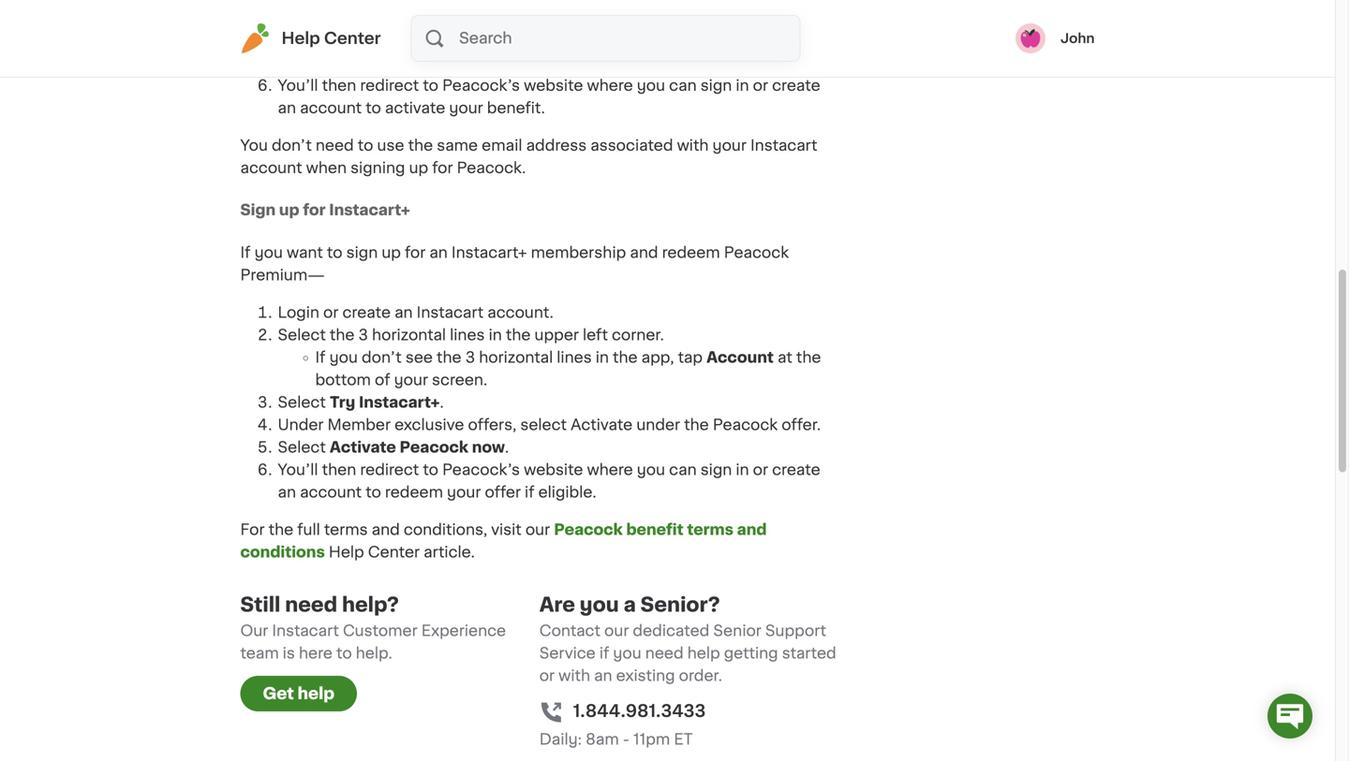 Task type: vqa. For each thing, say whether or not it's contained in the screenshot.
Coppertop inside the Duracell Coppertop AAA Alkaline Batteries $16.99 16 ct
no



Task type: locate. For each thing, give the bounding box(es) containing it.
1 redirect from the top
[[360, 78, 419, 93]]

help inside button
[[298, 686, 335, 702]]

1 vertical spatial select
[[278, 395, 326, 410]]

0 vertical spatial if
[[240, 245, 251, 260]]

your
[[449, 101, 483, 116], [713, 138, 747, 153], [394, 373, 428, 388], [447, 485, 481, 500]]

1 horizontal spatial redeem
[[662, 245, 720, 260]]

sign
[[240, 203, 276, 218]]

can inside activate peacock now . you'll then redirect to peacock's website where you can sign in or create an account to activate your benefit.
[[669, 78, 697, 93]]

use
[[377, 138, 404, 153]]

center
[[324, 30, 381, 46], [368, 545, 420, 560]]

0 horizontal spatial lines
[[450, 328, 485, 343]]

help
[[282, 30, 320, 46], [329, 545, 364, 560]]

peacock.
[[457, 161, 526, 176]]

1 horizontal spatial help
[[329, 545, 364, 560]]

2 horizontal spatial for
[[432, 161, 453, 176]]

need up when
[[316, 138, 354, 153]]

1 horizontal spatial don't
[[362, 350, 402, 365]]

team
[[240, 646, 279, 661]]

0 vertical spatial lines
[[450, 328, 485, 343]]

in
[[736, 78, 749, 93], [489, 328, 502, 343], [596, 350, 609, 365], [736, 463, 749, 478]]

our inside are you a senior? contact our dedicated senior support service if you need help getting started or with an existing order.
[[604, 624, 629, 639]]

an
[[278, 101, 296, 116], [429, 245, 448, 260], [395, 305, 413, 320], [278, 485, 296, 500], [594, 669, 612, 684]]

terms right full
[[324, 523, 368, 538]]

2 vertical spatial select
[[278, 440, 326, 455]]

if up premium— on the left top of page
[[240, 245, 251, 260]]

an up conditions
[[278, 485, 296, 500]]

if for if you want to sign up for an instacart+ membership and redeem peacock premium—
[[240, 245, 251, 260]]

2 under from the top
[[278, 418, 324, 433]]

lines
[[450, 328, 485, 343], [557, 350, 592, 365]]

sign inside if you want to sign up for an instacart+ membership and redeem peacock premium—
[[346, 245, 378, 260]]

peacock inside peacock benefit terms and conditions
[[554, 523, 623, 538]]

create inside "select try instacart+ . under member exclusive offers, select activate under the peacock offer. select activate peacock now . you'll then redirect to peacock's website where you can sign in or create an account to redeem your offer if eligible."
[[772, 463, 821, 478]]

0 vertical spatial under
[[278, 33, 324, 48]]

horizontal down the login or create an instacart account.
[[372, 328, 446, 343]]

0 vertical spatial peacock's
[[442, 78, 520, 93]]

instacart+ up account.
[[452, 245, 527, 260]]

our down a
[[604, 624, 629, 639]]

or
[[753, 78, 768, 93], [323, 305, 339, 320], [753, 463, 768, 478], [539, 669, 555, 684]]

1 vertical spatial sign
[[346, 245, 378, 260]]

if right offer
[[525, 485, 535, 500]]

0 vertical spatial select
[[278, 328, 326, 343]]

1 vertical spatial if
[[315, 350, 326, 365]]

for inside you don't need to use the same email address associated with your instacart account when signing up for peacock.
[[432, 161, 453, 176]]

special
[[387, 33, 444, 48]]

membership
[[454, 11, 554, 26]]

1 vertical spatial horizontal
[[479, 350, 553, 365]]

1 horizontal spatial help
[[688, 646, 720, 661]]

1 select from the top
[[278, 328, 326, 343]]

now down offers,
[[472, 440, 505, 455]]

1 horizontal spatial our
[[604, 624, 629, 639]]

select
[[278, 328, 326, 343], [278, 395, 326, 410], [278, 440, 326, 455]]

can down under the peacock offer.
[[669, 78, 697, 93]]

you
[[637, 78, 665, 93], [254, 245, 283, 260], [329, 350, 358, 365], [637, 463, 665, 478], [580, 595, 619, 615], [613, 646, 642, 661]]

11pm
[[633, 733, 670, 748]]

1 vertical spatial redirect
[[360, 463, 419, 478]]

. up exclusive
[[440, 395, 444, 410]]

1 vertical spatial if
[[600, 646, 609, 661]]

where down search search box
[[587, 78, 633, 93]]

2 vertical spatial for
[[405, 245, 426, 260]]

website up eligible.
[[524, 463, 583, 478]]

. up activate peacock now . you'll then redirect to peacock's website where you can sign in or create an account to activate your benefit.
[[554, 11, 558, 26]]

horizontal down account.
[[479, 350, 553, 365]]

offers,
[[468, 418, 517, 433]]

you up premium— on the left top of page
[[254, 245, 283, 260]]

peacock's up the benefit.
[[442, 78, 520, 93]]

3 down the select the 3 horizontal lines in the upper left corner.
[[465, 350, 475, 365]]

still
[[240, 595, 281, 615]]

1 then from the top
[[322, 78, 356, 93]]

1 website from the top
[[524, 78, 583, 93]]

2 vertical spatial need
[[645, 646, 684, 661]]

2 peacock's from the top
[[442, 463, 520, 478]]

redeem
[[662, 245, 720, 260], [385, 485, 443, 500]]

1 vertical spatial need
[[285, 595, 337, 615]]

0 vertical spatial help
[[688, 646, 720, 661]]

2 select from the top
[[278, 395, 326, 410]]

horizontal
[[372, 328, 446, 343], [479, 350, 553, 365]]

lines down upper
[[557, 350, 592, 365]]

our
[[526, 523, 550, 538], [604, 624, 629, 639]]

peacock's inside "select try instacart+ . under member exclusive offers, select activate under the peacock offer. select activate peacock now . you'll then redirect to peacock's website where you can sign in or create an account to redeem your offer if eligible."
[[442, 463, 520, 478]]

0 vertical spatial under
[[623, 33, 667, 48]]

1 vertical spatial under
[[278, 418, 324, 433]]

activate inside activate peacock now . you'll then redirect to peacock's website where you can sign in or create an account to activate your benefit.
[[330, 56, 396, 71]]

for down same on the left top of page
[[432, 161, 453, 176]]

2 website from the top
[[524, 463, 583, 478]]

2 you'll from the top
[[278, 463, 318, 478]]

sign
[[701, 78, 732, 93], [346, 245, 378, 260], [701, 463, 732, 478]]

instacart for create
[[417, 305, 484, 320]]

1 vertical spatial peacock's
[[442, 463, 520, 478]]

get help button
[[240, 676, 357, 712]]

instacart inside still need help? our instacart customer experience team is here to help.
[[272, 624, 339, 639]]

1 horizontal spatial terms
[[687, 523, 734, 538]]

1 where from the top
[[587, 78, 633, 93]]

to left use
[[358, 138, 373, 153]]

0 vertical spatial with
[[677, 138, 709, 153]]

redirect inside activate peacock now . you'll then redirect to peacock's website where you can sign in or create an account to activate your benefit.
[[360, 78, 419, 93]]

1 vertical spatial offer.
[[782, 418, 821, 433]]

1 can from the top
[[669, 78, 697, 93]]

conditions,
[[404, 523, 487, 538]]

account
[[707, 350, 774, 365]]

terms
[[324, 523, 368, 538], [687, 523, 734, 538]]

under
[[623, 33, 667, 48], [637, 418, 680, 433]]

your inside "select try instacart+ . under member exclusive offers, select activate under the peacock offer. select activate peacock now . you'll then redirect to peacock's website where you can sign in or create an account to redeem your offer if eligible."
[[447, 485, 481, 500]]

for
[[432, 161, 453, 176], [303, 203, 326, 218], [405, 245, 426, 260]]

an inside if you want to sign up for an instacart+ membership and redeem peacock premium—
[[429, 245, 448, 260]]

help for help center
[[282, 30, 320, 46]]

help right get
[[298, 686, 335, 702]]

with right associated
[[677, 138, 709, 153]]

then inside "select try instacart+ . under member exclusive offers, select activate under the peacock offer. select activate peacock now . you'll then redirect to peacock's website where you can sign in or create an account to redeem your offer if eligible."
[[322, 463, 356, 478]]

activate down member
[[330, 440, 396, 455]]

for inside if you want to sign up for an instacart+ membership and redeem peacock premium—
[[405, 245, 426, 260]]

1 vertical spatial website
[[524, 463, 583, 478]]

an up see at the top left of page
[[395, 305, 413, 320]]

up up the login or create an instacart account.
[[382, 245, 401, 260]]

activate down unlock
[[330, 56, 396, 71]]

unlock
[[328, 33, 383, 48]]

under inside "select try instacart+ . under member exclusive offers, select activate under the peacock offer. select activate peacock now . you'll then redirect to peacock's website where you can sign in or create an account to redeem your offer if eligible."
[[278, 418, 324, 433]]

where up eligible.
[[587, 463, 633, 478]]

if
[[240, 245, 251, 260], [315, 350, 326, 365]]

1 vertical spatial activate
[[571, 418, 633, 433]]

redirect
[[360, 78, 419, 93], [360, 463, 419, 478]]

up inside you don't need to use the same email address associated with your instacart account when signing up for peacock.
[[409, 161, 428, 176]]

0 vertical spatial then
[[322, 78, 356, 93]]

website up the benefit.
[[524, 78, 583, 93]]

redirect down member
[[360, 463, 419, 478]]

0 vertical spatial account
[[300, 101, 362, 116]]

1 vertical spatial now
[[472, 440, 505, 455]]

0 vertical spatial up
[[409, 161, 428, 176]]

1 horizontal spatial instacart
[[417, 305, 484, 320]]

sign inside "select try instacart+ . under member exclusive offers, select activate under the peacock offer. select activate peacock now . you'll then redirect to peacock's website where you can sign in or create an account to redeem your offer if eligible."
[[701, 463, 732, 478]]

can inside "select try instacart+ . under member exclusive offers, select activate under the peacock offer. select activate peacock now . you'll then redirect to peacock's website where you can sign in or create an account to redeem your offer if eligible."
[[669, 463, 697, 478]]

conditions
[[240, 545, 325, 560]]

for up want
[[303, 203, 326, 218]]

0 vertical spatial now
[[472, 56, 505, 71]]

redeem inside "select try instacart+ . under member exclusive offers, select activate under the peacock offer. select activate peacock now . you'll then redirect to peacock's website where you can sign in or create an account to redeem your offer if eligible."
[[385, 485, 443, 500]]

1 vertical spatial with
[[559, 669, 590, 684]]

0 vertical spatial select
[[502, 33, 549, 48]]

don't inside you don't need to use the same email address associated with your instacart account when signing up for peacock.
[[272, 138, 312, 153]]

0 horizontal spatial don't
[[272, 138, 312, 153]]

. down membership
[[505, 56, 509, 71]]

if inside "select try instacart+ . under member exclusive offers, select activate under the peacock offer. select activate peacock now . you'll then redirect to peacock's website where you can sign in or create an account to redeem your offer if eligible."
[[525, 485, 535, 500]]

0 vertical spatial need
[[316, 138, 354, 153]]

1 vertical spatial for
[[303, 203, 326, 218]]

an down help center link
[[278, 101, 296, 116]]

redirect inside "select try instacart+ . under member exclusive offers, select activate under the peacock offer. select activate peacock now . you'll then redirect to peacock's website where you can sign in or create an account to redeem your offer if eligible."
[[360, 463, 419, 478]]

select right offers,
[[520, 418, 567, 433]]

now down ,
[[472, 56, 505, 71]]

0 vertical spatial redirect
[[360, 78, 419, 93]]

up right 'signing'
[[409, 161, 428, 176]]

bottom
[[315, 373, 371, 388]]

2 now from the top
[[472, 440, 505, 455]]

you'll down help center link
[[278, 78, 318, 93]]

0 vertical spatial can
[[669, 78, 697, 93]]

website
[[524, 78, 583, 93], [524, 463, 583, 478]]

0 horizontal spatial with
[[559, 669, 590, 684]]

select down login at left
[[278, 328, 326, 343]]

our right visit
[[526, 523, 550, 538]]

can up the benefit
[[669, 463, 697, 478]]

with inside you don't need to use the same email address associated with your instacart account when signing up for peacock.
[[677, 138, 709, 153]]

instacart+ down 'signing'
[[329, 203, 410, 218]]

peacock's up offer
[[442, 463, 520, 478]]

need
[[316, 138, 354, 153], [285, 595, 337, 615], [645, 646, 684, 661]]

you down search search box
[[637, 78, 665, 93]]

1 vertical spatial account
[[240, 161, 302, 176]]

select inside "select try instacart+ . under member exclusive offers, select activate under the peacock offer. select activate peacock now . you'll then redirect to peacock's website where you can sign in or create an account to redeem your offer if eligible."
[[520, 418, 567, 433]]

0 vertical spatial help
[[282, 30, 320, 46]]

user avatar image
[[1016, 23, 1046, 53]]

an inside activate peacock now . you'll then redirect to peacock's website where you can sign in or create an account to activate your benefit.
[[278, 101, 296, 116]]

0 horizontal spatial terms
[[324, 523, 368, 538]]

account down you
[[240, 161, 302, 176]]

account up full
[[300, 485, 362, 500]]

an up the login or create an instacart account.
[[429, 245, 448, 260]]

want
[[287, 245, 323, 260]]

instacart image
[[240, 23, 270, 53]]

account up when
[[300, 101, 362, 116]]

0 vertical spatial don't
[[272, 138, 312, 153]]

1 vertical spatial center
[[368, 545, 420, 560]]

2 redirect from the top
[[360, 463, 419, 478]]

is
[[283, 646, 295, 661]]

2 then from the top
[[322, 463, 356, 478]]

up right sign
[[279, 203, 300, 218]]

0 vertical spatial where
[[587, 78, 633, 93]]

2 can from the top
[[669, 463, 697, 478]]

lines up "screen."
[[450, 328, 485, 343]]

or inside are you a senior? contact our dedicated senior support service if you need help getting started or with an existing order.
[[539, 669, 555, 684]]

. inside activate peacock now . you'll then redirect to peacock's website where you can sign in or create an account to activate your benefit.
[[505, 56, 509, 71]]

0 horizontal spatial our
[[526, 523, 550, 538]]

0 horizontal spatial if
[[240, 245, 251, 260]]

1 you'll from the top
[[278, 78, 318, 93]]

peacock benefit terms and conditions link
[[240, 523, 767, 560]]

you inside "select try instacart+ . under member exclusive offers, select activate under the peacock offer. select activate peacock now . you'll then redirect to peacock's website where you can sign in or create an account to redeem your offer if eligible."
[[637, 463, 665, 478]]

1 vertical spatial then
[[322, 463, 356, 478]]

started
[[782, 646, 836, 661]]

select down bottom
[[278, 440, 326, 455]]

select
[[502, 33, 549, 48], [520, 418, 567, 433]]

our
[[240, 624, 268, 639]]

1 vertical spatial up
[[279, 203, 300, 218]]

1 peacock's from the top
[[442, 78, 520, 93]]

or inside activate peacock now . you'll then redirect to peacock's website where you can sign in or create an account to activate your benefit.
[[753, 78, 768, 93]]

1 vertical spatial select
[[520, 418, 567, 433]]

don't right you
[[272, 138, 312, 153]]

1 now from the top
[[472, 56, 505, 71]]

select left try
[[278, 395, 326, 410]]

where
[[587, 78, 633, 93], [587, 463, 633, 478]]

help right "instacart" icon
[[282, 30, 320, 46]]

or inside "select try instacart+ . under member exclusive offers, select activate under the peacock offer. select activate peacock now . you'll then redirect to peacock's website where you can sign in or create an account to redeem your offer if eligible."
[[753, 463, 768, 478]]

the
[[671, 33, 696, 48], [408, 138, 433, 153], [330, 328, 355, 343], [506, 328, 531, 343], [437, 350, 462, 365], [613, 350, 638, 365], [796, 350, 821, 365], [684, 418, 709, 433], [269, 523, 293, 538]]

website inside "select try instacart+ . under member exclusive offers, select activate under the peacock offer. select activate peacock now . you'll then redirect to peacock's website where you can sign in or create an account to redeem your offer if eligible."
[[524, 463, 583, 478]]

2 vertical spatial create
[[772, 463, 821, 478]]

1 horizontal spatial for
[[405, 245, 426, 260]]

getting
[[724, 646, 778, 661]]

2 vertical spatial sign
[[701, 463, 732, 478]]

redeem inside if you want to sign up for an instacart+ membership and redeem peacock premium—
[[662, 245, 720, 260]]

3 up bottom
[[358, 328, 368, 343]]

help
[[688, 646, 720, 661], [298, 686, 335, 702]]

1 vertical spatial help
[[329, 545, 364, 560]]

now inside "select try instacart+ . under member exclusive offers, select activate under the peacock offer. select activate peacock now . you'll then redirect to peacock's website where you can sign in or create an account to redeem your offer if eligible."
[[472, 440, 505, 455]]

are you a senior? contact our dedicated senior support service if you need help getting started or with an existing order.
[[539, 595, 836, 684]]

1 vertical spatial can
[[669, 463, 697, 478]]

1.844.981.3433
[[573, 704, 706, 720]]

if
[[525, 485, 535, 500], [600, 646, 609, 661]]

you left a
[[580, 595, 619, 615]]

redirect up activate at the top of page
[[360, 78, 419, 93]]

2 horizontal spatial up
[[409, 161, 428, 176]]

1 vertical spatial our
[[604, 624, 629, 639]]

1 horizontal spatial if
[[600, 646, 609, 661]]

select right ,
[[502, 33, 549, 48]]

select for select try instacart+ . under member exclusive offers, select activate under the peacock offer. select activate peacock now . you'll then redirect to peacock's website where you can sign in or create an account to redeem your offer if eligible.
[[278, 395, 326, 410]]

don't up of
[[362, 350, 402, 365]]

center down "for the full terms and conditions, visit our"
[[368, 545, 420, 560]]

0 horizontal spatial horizontal
[[372, 328, 446, 343]]

. for now
[[505, 56, 509, 71]]

then down member
[[322, 463, 356, 478]]

in inside activate peacock now . you'll then redirect to peacock's website where you can sign in or create an account to activate your benefit.
[[736, 78, 749, 93]]

2 vertical spatial instacart
[[272, 624, 339, 639]]

need inside are you a senior? contact our dedicated senior support service if you need help getting started or with an existing order.
[[645, 646, 684, 661]]

0 horizontal spatial redeem
[[385, 485, 443, 500]]

center down your
[[324, 30, 381, 46]]

0 vertical spatial for
[[432, 161, 453, 176]]

instacart+ inside if you want to sign up for an instacart+ membership and redeem peacock premium—
[[452, 245, 527, 260]]

0 horizontal spatial help
[[298, 686, 335, 702]]

to inside you don't need to use the same email address associated with your instacart account when signing up for peacock.
[[358, 138, 373, 153]]

if inside if you want to sign up for an instacart+ membership and redeem peacock premium—
[[240, 245, 251, 260]]

0 vertical spatial center
[[324, 30, 381, 46]]

instacart
[[751, 138, 818, 153], [417, 305, 484, 320], [272, 624, 339, 639]]

with inside are you a senior? contact our dedicated senior support service if you need help getting started or with an existing order.
[[559, 669, 590, 684]]

you up the benefit
[[637, 463, 665, 478]]

instacart+ down of
[[359, 395, 440, 410]]

account
[[300, 101, 362, 116], [240, 161, 302, 176], [300, 485, 362, 500]]

0 vertical spatial redeem
[[662, 245, 720, 260]]

.
[[554, 11, 558, 26], [505, 56, 509, 71], [440, 395, 444, 410], [505, 440, 509, 455]]

experience
[[421, 624, 506, 639]]

3 select from the top
[[278, 440, 326, 455]]

0 vertical spatial create
[[772, 78, 821, 93]]

0 horizontal spatial 3
[[358, 328, 368, 343]]

1 vertical spatial help
[[298, 686, 335, 702]]

your
[[330, 11, 366, 26]]

1 horizontal spatial if
[[315, 350, 326, 365]]

senior
[[713, 624, 762, 639]]

0 vertical spatial offer.
[[768, 33, 807, 48]]

now
[[472, 56, 505, 71], [472, 440, 505, 455]]

1 horizontal spatial with
[[677, 138, 709, 153]]

to right here
[[336, 646, 352, 661]]

under right "instacart" icon
[[278, 33, 324, 48]]

2 where from the top
[[587, 463, 633, 478]]

and
[[630, 245, 658, 260], [372, 523, 400, 538], [737, 523, 767, 538]]

now inside activate peacock now . you'll then redirect to peacock's website where you can sign in or create an account to activate your benefit.
[[472, 56, 505, 71]]

under left member
[[278, 418, 324, 433]]

then down help center
[[322, 78, 356, 93]]

0 vertical spatial instacart
[[751, 138, 818, 153]]

terms right the benefit
[[687, 523, 734, 538]]

0 vertical spatial activate
[[330, 56, 396, 71]]

need down dedicated
[[645, 646, 684, 661]]

0 horizontal spatial instacart
[[272, 624, 339, 639]]

0 vertical spatial you'll
[[278, 78, 318, 93]]

if for if you don't see the 3 horizontal lines in the app, tap account
[[315, 350, 326, 365]]

need up here
[[285, 595, 337, 615]]

0 vertical spatial horizontal
[[372, 328, 446, 343]]

you'll up full
[[278, 463, 318, 478]]

0 horizontal spatial help
[[282, 30, 320, 46]]

help up order.
[[688, 646, 720, 661]]

select for select the 3 horizontal lines in the upper left corner.
[[278, 328, 326, 343]]

2 vertical spatial account
[[300, 485, 362, 500]]

for up the login or create an instacart account.
[[405, 245, 426, 260]]

with down service
[[559, 669, 590, 684]]

1 horizontal spatial up
[[382, 245, 401, 260]]

if right service
[[600, 646, 609, 661]]

2 terms from the left
[[687, 523, 734, 538]]

under the peacock offer.
[[619, 33, 807, 48]]

1 vertical spatial lines
[[557, 350, 592, 365]]

1 vertical spatial under
[[637, 418, 680, 433]]

an down service
[[594, 669, 612, 684]]

to right want
[[327, 245, 343, 260]]

account.
[[488, 305, 554, 320]]

you up bottom
[[329, 350, 358, 365]]

activate down "at the bottom of your screen."
[[571, 418, 633, 433]]

the inside "select try instacart+ . under member exclusive offers, select activate under the peacock offer. select activate peacock now . you'll then redirect to peacock's website where you can sign in or create an account to redeem your offer if eligible."
[[684, 418, 709, 433]]

0 vertical spatial sign
[[701, 78, 732, 93]]

in inside "select try instacart+ . under member exclusive offers, select activate under the peacock offer. select activate peacock now . you'll then redirect to peacock's website where you can sign in or create an account to redeem your offer if eligible."
[[736, 463, 749, 478]]

2 horizontal spatial instacart
[[751, 138, 818, 153]]

you inside if you want to sign up for an instacart+ membership and redeem peacock premium—
[[254, 245, 283, 260]]

1 vertical spatial where
[[587, 463, 633, 478]]

don't
[[272, 138, 312, 153], [362, 350, 402, 365]]

eligible.
[[538, 485, 596, 500]]

left
[[583, 328, 608, 343]]

1 vertical spatial instacart
[[417, 305, 484, 320]]

john link
[[1016, 23, 1095, 53]]

if up bottom
[[315, 350, 326, 365]]

help down "for the full terms and conditions, visit our"
[[329, 545, 364, 560]]

to inside still need help? our instacart customer experience team is here to help.
[[336, 646, 352, 661]]



Task type: describe. For each thing, give the bounding box(es) containing it.
you'll inside activate peacock now . you'll then redirect to peacock's website where you can sign in or create an account to activate your benefit.
[[278, 78, 318, 93]]

8am
[[586, 733, 619, 748]]

when
[[306, 161, 347, 176]]

get
[[263, 686, 294, 702]]

center for help center
[[324, 30, 381, 46]]

need inside you don't need to use the same email address associated with your instacart account when signing up for peacock.
[[316, 138, 354, 153]]

to inside if you want to sign up for an instacart+ membership and redeem peacock premium—
[[327, 245, 343, 260]]

dedicated
[[633, 624, 710, 639]]

full
[[297, 523, 320, 538]]

select try instacart+ . under member exclusive offers, select activate under the peacock offer. select activate peacock now . you'll then redirect to peacock's website where you can sign in or create an account to redeem your offer if eligible.
[[278, 395, 821, 500]]

center for help center article.
[[368, 545, 420, 560]]

here
[[299, 646, 333, 661]]

1 terms from the left
[[324, 523, 368, 538]]

app,
[[642, 350, 674, 365]]

senior?
[[641, 595, 720, 615]]

email
[[482, 138, 522, 153]]

the inside you don't need to use the same email address associated with your instacart account when signing up for peacock.
[[408, 138, 433, 153]]

order.
[[679, 669, 722, 684]]

. for membership
[[554, 11, 558, 26]]

1 vertical spatial create
[[342, 305, 391, 320]]

help center link
[[240, 23, 381, 53]]

of
[[375, 373, 390, 388]]

instacart+ inside "select try instacart+ . under member exclusive offers, select activate under the peacock offer. select activate peacock now . you'll then redirect to peacock's website where you can sign in or create an account to redeem your offer if eligible."
[[359, 395, 440, 410]]

you don't need to use the same email address associated with your instacart account when signing up for peacock.
[[240, 138, 818, 176]]

. down offers,
[[505, 440, 509, 455]]

for
[[240, 523, 265, 538]]

john
[[1061, 32, 1095, 45]]

the inside "at the bottom of your screen."
[[796, 350, 821, 365]]

are
[[539, 595, 575, 615]]

login
[[278, 305, 319, 320]]

at
[[778, 350, 793, 365]]

website inside activate peacock now . you'll then redirect to peacock's website where you can sign in or create an account to activate your benefit.
[[524, 78, 583, 93]]

0 horizontal spatial up
[[279, 203, 300, 218]]

help for help center article.
[[329, 545, 364, 560]]

account inside you don't need to use the same email address associated with your instacart account when signing up for peacock.
[[240, 161, 302, 176]]

-
[[623, 733, 630, 748]]

Search search field
[[457, 16, 800, 61]]

under inside "select try instacart+ . under member exclusive offers, select activate under the peacock offer. select activate peacock now . you'll then redirect to peacock's website where you can sign in or create an account to redeem your offer if eligible."
[[637, 418, 680, 433]]

still need help? our instacart customer experience team is here to help.
[[240, 595, 506, 661]]

where inside activate peacock now . you'll then redirect to peacock's website where you can sign in or create an account to activate your benefit.
[[587, 78, 633, 93]]

membership
[[531, 245, 626, 260]]

daily:
[[539, 733, 582, 748]]

help inside are you a senior? contact our dedicated senior support service if you need help getting started or with an existing order.
[[688, 646, 720, 661]]

peacock benefit terms and conditions
[[240, 523, 767, 560]]

instacart+ up special
[[369, 11, 451, 26]]

2 vertical spatial activate
[[330, 440, 396, 455]]

to up "for the full terms and conditions, visit our"
[[366, 485, 381, 500]]

customer
[[343, 624, 418, 639]]

peacock's inside activate peacock now . you'll then redirect to peacock's website where you can sign in or create an account to activate your benefit.
[[442, 78, 520, 93]]

screen.
[[432, 373, 487, 388]]

to up use
[[366, 101, 381, 116]]

1 vertical spatial don't
[[362, 350, 402, 365]]

tap
[[678, 350, 703, 365]]

get help
[[263, 686, 335, 702]]

existing
[[616, 669, 675, 684]]

your inside "at the bottom of your screen."
[[394, 373, 428, 388]]

signing
[[351, 161, 405, 176]]

service
[[539, 646, 596, 661]]

your inside activate peacock now . you'll then redirect to peacock's website where you can sign in or create an account to activate your benefit.
[[449, 101, 483, 116]]

your instacart+ membership .
[[330, 11, 558, 26]]

up inside if you want to sign up for an instacart+ membership and redeem peacock premium—
[[382, 245, 401, 260]]

peacock inside if you want to sign up for an instacart+ membership and redeem peacock premium—
[[724, 245, 789, 260]]

you
[[240, 138, 268, 153]]

offers
[[447, 33, 495, 48]]

. for instacart+
[[440, 395, 444, 410]]

sign inside activate peacock now . you'll then redirect to peacock's website where you can sign in or create an account to activate your benefit.
[[701, 78, 732, 93]]

and inside if you want to sign up for an instacart+ membership and redeem peacock premium—
[[630, 245, 658, 260]]

1.844.981.3433 link
[[573, 699, 706, 725]]

where inside "select try instacart+ . under member exclusive offers, select activate under the peacock offer. select activate peacock now . you'll then redirect to peacock's website where you can sign in or create an account to redeem your offer if eligible."
[[587, 463, 633, 478]]

0 horizontal spatial for
[[303, 203, 326, 218]]

an inside "select try instacart+ . under member exclusive offers, select activate under the peacock offer. select activate peacock now . you'll then redirect to peacock's website where you can sign in or create an account to redeem your offer if eligible."
[[278, 485, 296, 500]]

help center
[[282, 30, 381, 46]]

you inside activate peacock now . you'll then redirect to peacock's website where you can sign in or create an account to activate your benefit.
[[637, 78, 665, 93]]

help?
[[342, 595, 399, 615]]

create inside activate peacock now . you'll then redirect to peacock's website where you can sign in or create an account to activate your benefit.
[[772, 78, 821, 93]]

exclusive
[[395, 418, 464, 433]]

benefit
[[626, 523, 684, 538]]

member
[[328, 418, 391, 433]]

1 horizontal spatial lines
[[557, 350, 592, 365]]

,
[[495, 33, 499, 48]]

upper
[[535, 328, 579, 343]]

under unlock special offers , select
[[278, 33, 553, 48]]

activate peacock now . you'll then redirect to peacock's website where you can sign in or create an account to activate your benefit.
[[278, 56, 821, 116]]

then inside activate peacock now . you'll then redirect to peacock's website where you can sign in or create an account to activate your benefit.
[[322, 78, 356, 93]]

0 horizontal spatial and
[[372, 523, 400, 538]]

address
[[526, 138, 587, 153]]

sign up for instacart+
[[240, 203, 410, 218]]

help center article.
[[325, 545, 475, 560]]

0 vertical spatial our
[[526, 523, 550, 538]]

select the 3 horizontal lines in the upper left corner.
[[278, 328, 664, 343]]

account inside "select try instacart+ . under member exclusive offers, select activate under the peacock offer. select activate peacock now . you'll then redirect to peacock's website where you can sign in or create an account to redeem your offer if eligible."
[[300, 485, 362, 500]]

login or create an instacart account.
[[278, 305, 554, 320]]

your inside you don't need to use the same email address associated with your instacart account when signing up for peacock.
[[713, 138, 747, 153]]

if you want to sign up for an instacart+ membership and redeem peacock premium—
[[240, 245, 789, 283]]

1 under from the top
[[278, 33, 324, 48]]

support
[[765, 624, 826, 639]]

help.
[[356, 646, 392, 661]]

terms inside peacock benefit terms and conditions
[[687, 523, 734, 538]]

offer. inside "select try instacart+ . under member exclusive offers, select activate under the peacock offer. select activate peacock now . you'll then redirect to peacock's website where you can sign in or create an account to redeem your offer if eligible."
[[782, 418, 821, 433]]

you up existing
[[613, 646, 642, 661]]

need inside still need help? our instacart customer experience team is here to help.
[[285, 595, 337, 615]]

you'll inside "select try instacart+ . under member exclusive offers, select activate under the peacock offer. select activate peacock now . you'll then redirect to peacock's website where you can sign in or create an account to redeem your offer if eligible."
[[278, 463, 318, 478]]

offer
[[485, 485, 521, 500]]

if you don't see the 3 horizontal lines in the app, tap account
[[315, 350, 774, 365]]

try
[[330, 395, 355, 410]]

see
[[406, 350, 433, 365]]

an inside are you a senior? contact our dedicated senior support service if you need help getting started or with an existing order.
[[594, 669, 612, 684]]

account inside activate peacock now . you'll then redirect to peacock's website where you can sign in or create an account to activate your benefit.
[[300, 101, 362, 116]]

activate
[[385, 101, 445, 116]]

and inside peacock benefit terms and conditions
[[737, 523, 767, 538]]

peacock inside activate peacock now . you'll then redirect to peacock's website where you can sign in or create an account to activate your benefit.
[[400, 56, 469, 71]]

visit
[[491, 523, 522, 538]]

instacart for help?
[[272, 624, 339, 639]]

to down exclusive
[[423, 463, 439, 478]]

instacart inside you don't need to use the same email address associated with your instacart account when signing up for peacock.
[[751, 138, 818, 153]]

article.
[[424, 545, 475, 560]]

benefit.
[[487, 101, 545, 116]]

1 horizontal spatial 3
[[465, 350, 475, 365]]

daily: 8am - 11pm et
[[539, 733, 693, 748]]

same
[[437, 138, 478, 153]]

associated
[[591, 138, 673, 153]]

et
[[674, 733, 693, 748]]

premium—
[[240, 268, 325, 283]]

if inside are you a senior? contact our dedicated senior support service if you need help getting started or with an existing order.
[[600, 646, 609, 661]]

at the bottom of your screen.
[[315, 350, 821, 388]]

a
[[624, 595, 636, 615]]

to up activate at the top of page
[[423, 78, 439, 93]]

contact
[[539, 624, 601, 639]]

corner.
[[612, 328, 664, 343]]

for the full terms and conditions, visit our
[[240, 523, 554, 538]]



